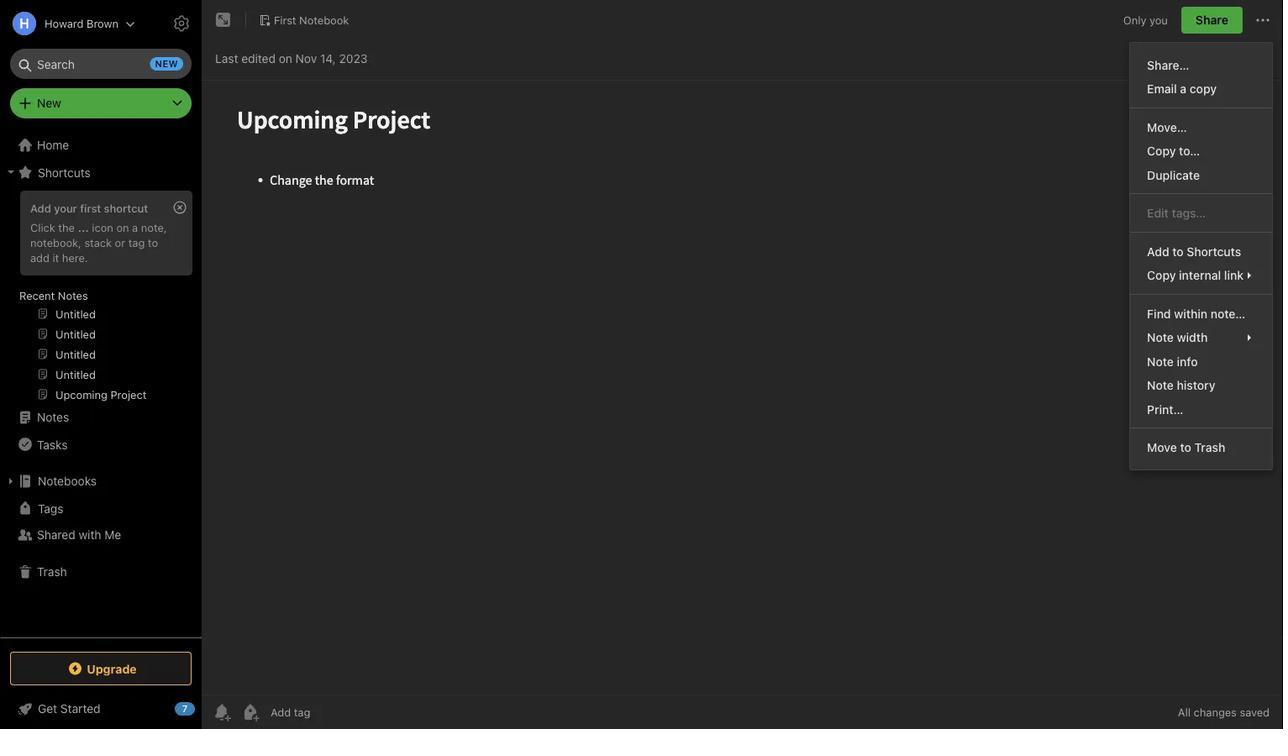 Task type: describe. For each thing, give the bounding box(es) containing it.
recent notes
[[19, 289, 88, 302]]

Help and Learning task checklist field
[[0, 696, 202, 723]]

note window element
[[202, 0, 1283, 729]]

only
[[1123, 14, 1147, 26]]

last edited on nov 14, 2023
[[215, 52, 368, 66]]

recent
[[19, 289, 55, 302]]

history
[[1177, 379, 1215, 392]]

notes link
[[0, 404, 201, 431]]

notebook
[[299, 14, 349, 26]]

Search text field
[[22, 49, 180, 79]]

group inside tree
[[0, 186, 201, 411]]

click
[[30, 221, 55, 234]]

1 vertical spatial trash
[[37, 565, 67, 579]]

note history link
[[1130, 373, 1272, 397]]

shared
[[37, 528, 75, 542]]

the
[[58, 221, 75, 234]]

share… link
[[1130, 53, 1272, 77]]

it
[[53, 251, 59, 264]]

note info link
[[1130, 350, 1272, 373]]

copy
[[1190, 82, 1217, 96]]

or
[[115, 236, 125, 249]]

note for note width
[[1147, 331, 1174, 344]]

info
[[1177, 355, 1198, 368]]

7
[[182, 704, 188, 715]]

tasks
[[37, 438, 68, 451]]

add to shortcuts link
[[1130, 239, 1272, 263]]

find within note…
[[1147, 307, 1245, 321]]

here.
[[62, 251, 88, 264]]

note,
[[141, 221, 167, 234]]

first notebook
[[274, 14, 349, 26]]

width
[[1177, 331, 1208, 344]]

copy internal link link
[[1130, 263, 1272, 287]]

add to shortcuts
[[1147, 245, 1241, 258]]

share…
[[1147, 58, 1189, 72]]

note width
[[1147, 331, 1208, 344]]

settings image
[[171, 13, 192, 34]]

me
[[104, 528, 121, 542]]

get started
[[38, 702, 100, 716]]

home
[[37, 138, 69, 152]]

email
[[1147, 82, 1177, 96]]

note width link
[[1130, 326, 1272, 350]]

tag
[[128, 236, 145, 249]]

add tag image
[[240, 702, 260, 723]]

add for add to shortcuts
[[1147, 245, 1169, 258]]

notebooks link
[[0, 468, 201, 495]]

to…
[[1179, 144, 1200, 158]]

trash link
[[0, 559, 201, 586]]

duplicate
[[1147, 168, 1200, 182]]

note for note info
[[1147, 355, 1174, 368]]

howard
[[45, 17, 84, 30]]

nov
[[295, 52, 317, 66]]

add
[[30, 251, 50, 264]]

new
[[37, 96, 61, 110]]

find within note… link
[[1130, 302, 1272, 326]]

tags button
[[0, 495, 201, 522]]

shared with me link
[[0, 522, 201, 549]]

saved
[[1240, 706, 1270, 719]]

duplicate link
[[1130, 163, 1272, 187]]

move…
[[1147, 120, 1187, 134]]

last
[[215, 52, 238, 66]]

copy internal link
[[1147, 268, 1244, 282]]

click the ...
[[30, 221, 89, 234]]

with
[[79, 528, 101, 542]]

edit tags… link
[[1130, 201, 1272, 225]]

move to trash link
[[1130, 436, 1272, 460]]

shortcut
[[104, 202, 148, 214]]

link
[[1224, 268, 1244, 282]]

...
[[78, 221, 89, 234]]

internal
[[1179, 268, 1221, 282]]

find
[[1147, 307, 1171, 321]]



Task type: vqa. For each thing, say whether or not it's contained in the screenshot.
it
yes



Task type: locate. For each thing, give the bounding box(es) containing it.
1 horizontal spatial trash
[[1194, 441, 1225, 455]]

a inside the email a copy link
[[1180, 82, 1187, 96]]

copy for copy to…
[[1147, 144, 1176, 158]]

2 copy from the top
[[1147, 268, 1176, 282]]

move
[[1147, 441, 1177, 455]]

0 horizontal spatial add
[[30, 202, 51, 214]]

email a copy
[[1147, 82, 1217, 96]]

Copy internal link field
[[1130, 263, 1272, 287]]

1 horizontal spatial add
[[1147, 245, 1169, 258]]

add your first shortcut
[[30, 202, 148, 214]]

copy down move…
[[1147, 144, 1176, 158]]

new search field
[[22, 49, 183, 79]]

14,
[[320, 52, 336, 66]]

on up or
[[116, 221, 129, 234]]

0 horizontal spatial a
[[132, 221, 138, 234]]

tasks button
[[0, 431, 201, 458]]

add for add your first shortcut
[[30, 202, 51, 214]]

1 vertical spatial a
[[132, 221, 138, 234]]

1 vertical spatial add
[[1147, 245, 1169, 258]]

upgrade
[[87, 662, 137, 676]]

a
[[1180, 82, 1187, 96], [132, 221, 138, 234]]

within
[[1174, 307, 1208, 321]]

3 note from the top
[[1147, 379, 1174, 392]]

on inside icon on a note, notebook, stack or tag to add it here.
[[116, 221, 129, 234]]

note up print…
[[1147, 379, 1174, 392]]

tree containing home
[[0, 132, 202, 637]]

shared with me
[[37, 528, 121, 542]]

shortcuts inside button
[[38, 165, 91, 179]]

to down note,
[[148, 236, 158, 249]]

group containing add your first shortcut
[[0, 186, 201, 411]]

note down find
[[1147, 331, 1174, 344]]

note…
[[1211, 307, 1245, 321]]

1 vertical spatial note
[[1147, 355, 1174, 368]]

0 horizontal spatial on
[[116, 221, 129, 234]]

share button
[[1181, 7, 1243, 34]]

icon on a note, notebook, stack or tag to add it here.
[[30, 221, 167, 264]]

more actions image
[[1253, 10, 1273, 30]]

add inside dropdown list 'menu'
[[1147, 245, 1169, 258]]

0 vertical spatial note
[[1147, 331, 1174, 344]]

0 vertical spatial copy
[[1147, 144, 1176, 158]]

add
[[30, 202, 51, 214], [1147, 245, 1169, 258]]

tags…
[[1172, 206, 1206, 220]]

trash inside dropdown list 'menu'
[[1194, 441, 1225, 455]]

shortcuts up copy internal link 'field'
[[1187, 245, 1241, 258]]

tags
[[38, 501, 63, 515]]

0 vertical spatial add
[[30, 202, 51, 214]]

only you
[[1123, 14, 1168, 26]]

dropdown list menu
[[1130, 53, 1272, 460]]

copy up find
[[1147, 268, 1176, 282]]

move to trash
[[1147, 441, 1225, 455]]

tree
[[0, 132, 202, 637]]

Note Editor text field
[[202, 81, 1283, 695]]

howard brown
[[45, 17, 118, 30]]

get
[[38, 702, 57, 716]]

0 vertical spatial trash
[[1194, 441, 1225, 455]]

1 vertical spatial copy
[[1147, 268, 1176, 282]]

to up the copy internal link
[[1172, 245, 1184, 258]]

on inside note window element
[[279, 52, 292, 66]]

note info
[[1147, 355, 1198, 368]]

icon
[[92, 221, 113, 234]]

you
[[1150, 14, 1168, 26]]

trash down "print…" link
[[1194, 441, 1225, 455]]

edit tags…
[[1147, 206, 1206, 220]]

1 vertical spatial notes
[[37, 410, 69, 424]]

add inside tree
[[30, 202, 51, 214]]

first notebook button
[[253, 8, 355, 32]]

share
[[1196, 13, 1228, 27]]

1 vertical spatial shortcuts
[[1187, 245, 1241, 258]]

a up tag
[[132, 221, 138, 234]]

0 vertical spatial notes
[[58, 289, 88, 302]]

2023
[[339, 52, 368, 66]]

upgrade button
[[10, 652, 192, 686]]

note
[[1147, 331, 1174, 344], [1147, 355, 1174, 368], [1147, 379, 1174, 392]]

to inside icon on a note, notebook, stack or tag to add it here.
[[148, 236, 158, 249]]

1 copy from the top
[[1147, 144, 1176, 158]]

new button
[[10, 88, 192, 118]]

first
[[80, 202, 101, 214]]

add a reminder image
[[212, 702, 232, 723]]

group
[[0, 186, 201, 411]]

notes right recent
[[58, 289, 88, 302]]

add down edit
[[1147, 245, 1169, 258]]

1 horizontal spatial a
[[1180, 82, 1187, 96]]

More actions field
[[1253, 7, 1273, 34]]

note inside "link"
[[1147, 379, 1174, 392]]

copy to…
[[1147, 144, 1200, 158]]

on
[[279, 52, 292, 66], [116, 221, 129, 234]]

copy for copy internal link
[[1147, 268, 1176, 282]]

shortcuts inside dropdown list 'menu'
[[1187, 245, 1241, 258]]

home link
[[0, 132, 202, 159]]

stack
[[84, 236, 112, 249]]

trash down the shared
[[37, 565, 67, 579]]

shortcuts
[[38, 165, 91, 179], [1187, 245, 1241, 258]]

email a copy link
[[1130, 77, 1272, 101]]

shortcuts down home
[[38, 165, 91, 179]]

1 note from the top
[[1147, 331, 1174, 344]]

brown
[[87, 17, 118, 30]]

0 horizontal spatial trash
[[37, 565, 67, 579]]

print…
[[1147, 402, 1183, 416]]

click to collapse image
[[195, 698, 208, 718]]

Account field
[[0, 7, 135, 40]]

new
[[155, 58, 178, 69]]

expand notebooks image
[[4, 475, 18, 488]]

to right the move
[[1180, 441, 1191, 455]]

note for note history
[[1147, 379, 1174, 392]]

a left "copy"
[[1180, 82, 1187, 96]]

note inside field
[[1147, 331, 1174, 344]]

copy to… link
[[1130, 139, 1272, 163]]

1 vertical spatial on
[[116, 221, 129, 234]]

Note width field
[[1130, 326, 1272, 350]]

all changes saved
[[1178, 706, 1270, 719]]

0 horizontal spatial shortcuts
[[38, 165, 91, 179]]

2 note from the top
[[1147, 355, 1174, 368]]

started
[[60, 702, 100, 716]]

notes
[[58, 289, 88, 302], [37, 410, 69, 424]]

0 vertical spatial a
[[1180, 82, 1187, 96]]

all
[[1178, 706, 1191, 719]]

1 horizontal spatial shortcuts
[[1187, 245, 1241, 258]]

0 vertical spatial shortcuts
[[38, 165, 91, 179]]

shortcuts button
[[0, 159, 201, 186]]

your
[[54, 202, 77, 214]]

notes up tasks on the left of page
[[37, 410, 69, 424]]

to for add
[[1172, 245, 1184, 258]]

0 vertical spatial on
[[279, 52, 292, 66]]

copy inside 'field'
[[1147, 268, 1176, 282]]

to for move
[[1180, 441, 1191, 455]]

copy
[[1147, 144, 1176, 158], [1147, 268, 1176, 282]]

a inside icon on a note, notebook, stack or tag to add it here.
[[132, 221, 138, 234]]

1 horizontal spatial on
[[279, 52, 292, 66]]

first
[[274, 14, 296, 26]]

print… link
[[1130, 397, 1272, 421]]

notebooks
[[38, 474, 97, 488]]

2 vertical spatial note
[[1147, 379, 1174, 392]]

notebook,
[[30, 236, 81, 249]]

add up click
[[30, 202, 51, 214]]

changes
[[1194, 706, 1237, 719]]

on left nov
[[279, 52, 292, 66]]

expand note image
[[213, 10, 234, 30]]

note left info
[[1147, 355, 1174, 368]]

Add tag field
[[269, 705, 395, 720]]

edited
[[241, 52, 276, 66]]

note history
[[1147, 379, 1215, 392]]



